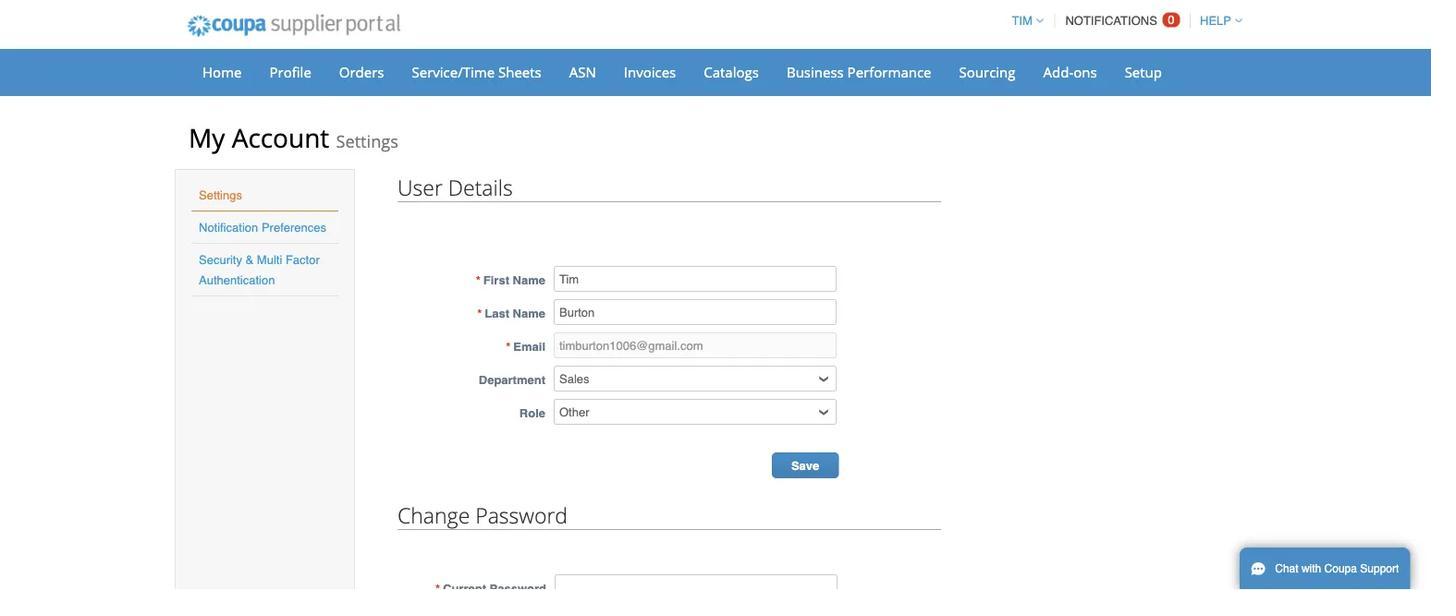 Task type: locate. For each thing, give the bounding box(es) containing it.
None text field
[[554, 300, 837, 325], [554, 333, 837, 359], [554, 300, 837, 325], [554, 333, 837, 359]]

2 name from the top
[[513, 307, 546, 320]]

business
[[787, 62, 844, 81]]

None text field
[[554, 266, 837, 292]]

performance
[[848, 62, 932, 81]]

&
[[246, 253, 254, 267]]

profile link
[[258, 58, 323, 86]]

navigation
[[1004, 3, 1243, 39]]

asn link
[[557, 58, 608, 86]]

*
[[476, 273, 481, 287], [477, 307, 482, 320], [506, 340, 511, 354]]

role
[[520, 406, 546, 420]]

1 vertical spatial name
[[513, 307, 546, 320]]

name right first
[[513, 273, 546, 287]]

None password field
[[555, 575, 838, 591]]

business performance link
[[775, 58, 944, 86]]

orders
[[339, 62, 384, 81]]

tim
[[1012, 14, 1033, 28]]

* left the email
[[506, 340, 511, 354]]

ons
[[1074, 62, 1097, 81]]

account
[[232, 120, 329, 155]]

details
[[448, 173, 513, 202]]

with
[[1302, 563, 1322, 576]]

chat with coupa support
[[1275, 563, 1399, 576]]

navigation containing notifications 0
[[1004, 3, 1243, 39]]

notification
[[199, 221, 258, 234]]

first
[[483, 273, 509, 287]]

security & multi factor authentication link
[[199, 253, 320, 287]]

department
[[479, 373, 546, 387]]

0 vertical spatial name
[[513, 273, 546, 287]]

* for * email
[[506, 340, 511, 354]]

sheets
[[498, 62, 542, 81]]

settings down 'orders' link
[[336, 130, 399, 153]]

asn
[[569, 62, 596, 81]]

0 horizontal spatial settings
[[199, 188, 242, 202]]

0 vertical spatial *
[[476, 273, 481, 287]]

* left first
[[476, 273, 481, 287]]

* left last
[[477, 307, 482, 320]]

1 horizontal spatial settings
[[336, 130, 399, 153]]

name right last
[[513, 307, 546, 320]]

* last name
[[477, 307, 546, 320]]

settings
[[336, 130, 399, 153], [199, 188, 242, 202]]

1 vertical spatial settings
[[199, 188, 242, 202]]

setup
[[1125, 62, 1162, 81]]

invoices
[[624, 62, 676, 81]]

* first name
[[476, 273, 546, 287]]

change password
[[398, 501, 568, 530]]

support
[[1361, 563, 1399, 576]]

chat
[[1275, 563, 1299, 576]]

user details
[[398, 173, 513, 202]]

coupa
[[1325, 563, 1357, 576]]

preferences
[[262, 221, 326, 234]]

0 vertical spatial settings
[[336, 130, 399, 153]]

save
[[792, 460, 820, 473]]

password
[[476, 501, 568, 530]]

help
[[1200, 14, 1232, 28]]

1 name from the top
[[513, 273, 546, 287]]

2 vertical spatial *
[[506, 340, 511, 354]]

authentication
[[199, 273, 275, 287]]

settings up notification
[[199, 188, 242, 202]]

orders link
[[327, 58, 396, 86]]

coupa supplier portal image
[[175, 3, 413, 49]]

name
[[513, 273, 546, 287], [513, 307, 546, 320]]

name for * first name
[[513, 273, 546, 287]]

invoices link
[[612, 58, 688, 86]]

multi
[[257, 253, 282, 267]]

add-ons link
[[1032, 58, 1109, 86]]

1 vertical spatial *
[[477, 307, 482, 320]]

factor
[[286, 253, 320, 267]]



Task type: describe. For each thing, give the bounding box(es) containing it.
0
[[1168, 13, 1175, 27]]

sourcing link
[[947, 58, 1028, 86]]

user
[[398, 173, 443, 202]]

* email
[[506, 340, 546, 354]]

home
[[203, 62, 242, 81]]

service/time sheets
[[412, 62, 542, 81]]

chat with coupa support button
[[1240, 548, 1410, 591]]

tim link
[[1004, 14, 1044, 28]]

notifications 0
[[1066, 13, 1175, 28]]

notification preferences
[[199, 221, 326, 234]]

business performance
[[787, 62, 932, 81]]

change
[[398, 501, 470, 530]]

* for * first name
[[476, 273, 481, 287]]

settings inside the "my account settings"
[[336, 130, 399, 153]]

catalogs
[[704, 62, 759, 81]]

notifications
[[1066, 14, 1158, 28]]

catalogs link
[[692, 58, 771, 86]]

notification preferences link
[[199, 221, 326, 234]]

setup link
[[1113, 58, 1174, 86]]

* for * last name
[[477, 307, 482, 320]]

settings link
[[199, 188, 242, 202]]

add-ons
[[1044, 62, 1097, 81]]

sourcing
[[959, 62, 1016, 81]]

profile
[[270, 62, 311, 81]]

save button
[[772, 453, 839, 479]]

security & multi factor authentication
[[199, 253, 320, 287]]

my account settings
[[189, 120, 399, 155]]

email
[[514, 340, 546, 354]]

help link
[[1192, 14, 1243, 28]]

last
[[485, 307, 510, 320]]

name for * last name
[[513, 307, 546, 320]]

security
[[199, 253, 242, 267]]

service/time sheets link
[[400, 58, 554, 86]]

service/time
[[412, 62, 495, 81]]

my
[[189, 120, 225, 155]]

add-
[[1044, 62, 1074, 81]]

home link
[[190, 58, 254, 86]]



Task type: vqa. For each thing, say whether or not it's contained in the screenshot.
* corresponding to * First Name
yes



